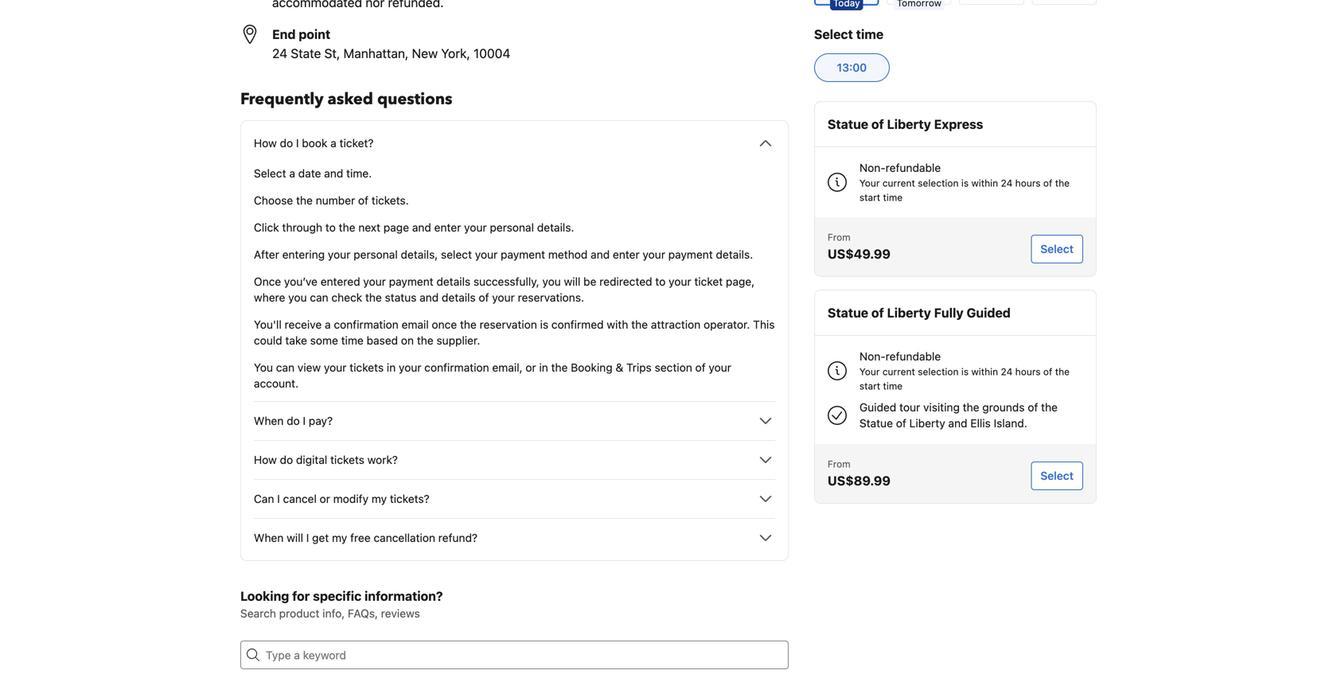 Task type: locate. For each thing, give the bounding box(es) containing it.
personal down next
[[354, 248, 398, 261]]

time inside you'll receive a confirmation email once the reservation is confirmed with the attraction operator. this could take some time based on the supplier.
[[341, 334, 364, 347]]

0 vertical spatial confirmation
[[334, 318, 399, 331]]

do left digital
[[280, 453, 293, 466]]

do
[[280, 137, 293, 150], [287, 414, 300, 427], [280, 453, 293, 466]]

1 vertical spatial to
[[655, 275, 666, 288]]

2 select button from the top
[[1031, 462, 1083, 490]]

within
[[971, 177, 998, 189], [971, 366, 998, 377]]

i inside when will i get my free cancellation refund? dropdown button
[[306, 531, 309, 544]]

some
[[310, 334, 338, 347]]

non-refundable your current selection is within 24 hours of the start time up 'visiting'
[[860, 350, 1070, 392]]

liberty down 'visiting'
[[909, 417, 945, 430]]

2 non-refundable your current selection is within 24 hours of the start time from the top
[[860, 350, 1070, 392]]

1 vertical spatial 24
[[1001, 177, 1013, 189]]

product
[[279, 607, 320, 620]]

my right the modify
[[372, 492, 387, 505]]

1 vertical spatial your
[[860, 366, 880, 377]]

when do i pay?
[[254, 414, 333, 427]]

your down operator. at the top right of page
[[709, 361, 731, 374]]

2 when from the top
[[254, 531, 284, 544]]

0 horizontal spatial confirmation
[[334, 318, 399, 331]]

time
[[856, 27, 884, 42], [883, 192, 903, 203], [341, 334, 364, 347], [883, 380, 903, 392]]

do inside how do i book a ticket? dropdown button
[[280, 137, 293, 150]]

0 horizontal spatial you
[[288, 291, 307, 304]]

statue up from us$89.99 on the right bottom of the page
[[860, 417, 893, 430]]

0 horizontal spatial details.
[[537, 221, 574, 234]]

method
[[548, 248, 588, 261]]

tickets left work?
[[330, 453, 364, 466]]

my right get
[[332, 531, 347, 544]]

and right status on the top of page
[[420, 291, 439, 304]]

can down you've
[[310, 291, 328, 304]]

1 vertical spatial my
[[332, 531, 347, 544]]

or right 'cancel'
[[320, 492, 330, 505]]

current down statue of liberty express
[[883, 177, 915, 189]]

email,
[[492, 361, 523, 374]]

1 vertical spatial from
[[828, 458, 851, 470]]

24 inside end point 24 state st, manhattan, new york, 10004
[[272, 46, 287, 61]]

you've
[[284, 275, 318, 288]]

is inside you'll receive a confirmation email once the reservation is confirmed with the attraction operator. this could take some time based on the supplier.
[[540, 318, 548, 331]]

1 vertical spatial statue
[[828, 305, 868, 320]]

get
[[312, 531, 329, 544]]

0 vertical spatial statue
[[828, 117, 868, 132]]

0 horizontal spatial enter
[[434, 221, 461, 234]]

0 horizontal spatial in
[[387, 361, 396, 374]]

1 vertical spatial a
[[289, 167, 295, 180]]

Type a keyword field
[[259, 641, 789, 669]]

confirmation up the based
[[334, 318, 399, 331]]

enter
[[434, 221, 461, 234], [613, 248, 640, 261]]

non-refundable your current selection is within 24 hours of the start time
[[860, 161, 1070, 203], [860, 350, 1070, 392]]

0 vertical spatial will
[[564, 275, 581, 288]]

selection down express
[[918, 177, 959, 189]]

from inside from us$49.99
[[828, 232, 851, 243]]

will
[[564, 275, 581, 288], [287, 531, 303, 544]]

1 in from the left
[[387, 361, 396, 374]]

refund?
[[438, 531, 478, 544]]

2 within from the top
[[971, 366, 998, 377]]

in right email,
[[539, 361, 548, 374]]

faqs,
[[348, 607, 378, 620]]

1 horizontal spatial in
[[539, 361, 548, 374]]

0 vertical spatial my
[[372, 492, 387, 505]]

0 vertical spatial within
[[971, 177, 998, 189]]

non- down statue of liberty express
[[860, 161, 886, 174]]

1 vertical spatial do
[[287, 414, 300, 427]]

0 vertical spatial you
[[542, 275, 561, 288]]

will inside once you've entered your payment details successfully, you will be redirected to your ticket page, where you can check the status and details of your reservations.
[[564, 275, 581, 288]]

1 vertical spatial selection
[[918, 366, 959, 377]]

end
[[272, 27, 296, 42]]

start
[[860, 192, 880, 203], [860, 380, 880, 392]]

2 vertical spatial statue
[[860, 417, 893, 430]]

1 select button from the top
[[1031, 235, 1083, 263]]

1 horizontal spatial guided
[[967, 305, 1011, 320]]

1 horizontal spatial details.
[[716, 248, 753, 261]]

in down the based
[[387, 361, 396, 374]]

how inside how do i book a ticket? dropdown button
[[254, 137, 277, 150]]

guided tour visiting the grounds of the statue of liberty and ellis island.
[[860, 401, 1058, 430]]

1 your from the top
[[860, 177, 880, 189]]

0 horizontal spatial can
[[276, 361, 295, 374]]

0 vertical spatial 24
[[272, 46, 287, 61]]

select
[[814, 27, 853, 42], [254, 167, 286, 180], [1041, 242, 1074, 255], [1041, 469, 1074, 482]]

statue of liberty fully guided
[[828, 305, 1011, 320]]

current
[[883, 177, 915, 189], [883, 366, 915, 377]]

10004
[[474, 46, 511, 61]]

enter up redirected
[[613, 248, 640, 261]]

1 vertical spatial liberty
[[887, 305, 931, 320]]

non-refundable your current selection is within 24 hours of the start time down express
[[860, 161, 1070, 203]]

i left the book at the left top of page
[[296, 137, 299, 150]]

refundable
[[886, 161, 941, 174], [886, 350, 941, 363]]

confirmation down the 'supplier.'
[[424, 361, 489, 374]]

when down can
[[254, 531, 284, 544]]

2 in from the left
[[539, 361, 548, 374]]

your up status on the top of page
[[363, 275, 386, 288]]

how for how do digital tickets work?
[[254, 453, 277, 466]]

through
[[282, 221, 322, 234]]

13:00
[[837, 61, 867, 74]]

your down statue of liberty fully guided on the top right
[[860, 366, 880, 377]]

how
[[254, 137, 277, 150], [254, 453, 277, 466]]

my inside dropdown button
[[332, 531, 347, 544]]

2 how from the top
[[254, 453, 277, 466]]

0 vertical spatial non-refundable your current selection is within 24 hours of the start time
[[860, 161, 1070, 203]]

0 vertical spatial hours
[[1015, 177, 1041, 189]]

i inside how do i book a ticket? dropdown button
[[296, 137, 299, 150]]

fully
[[934, 305, 964, 320]]

a inside dropdown button
[[331, 137, 337, 150]]

hours
[[1015, 177, 1041, 189], [1015, 366, 1041, 377]]

2 vertical spatial 24
[[1001, 366, 1013, 377]]

0 vertical spatial a
[[331, 137, 337, 150]]

0 vertical spatial how
[[254, 137, 277, 150]]

email
[[402, 318, 429, 331]]

tickets?
[[390, 492, 430, 505]]

in
[[387, 361, 396, 374], [539, 361, 548, 374]]

1 vertical spatial guided
[[860, 401, 896, 414]]

i inside can i cancel or modify my tickets? dropdown button
[[277, 492, 280, 505]]

from up "us$49.99"
[[828, 232, 851, 243]]

1 vertical spatial non-
[[860, 350, 886, 363]]

1 vertical spatial current
[[883, 366, 915, 377]]

1 horizontal spatial my
[[372, 492, 387, 505]]

1 vertical spatial or
[[320, 492, 330, 505]]

asked
[[328, 88, 373, 110]]

2 from from the top
[[828, 458, 851, 470]]

liberty left fully
[[887, 305, 931, 320]]

1 vertical spatial confirmation
[[424, 361, 489, 374]]

of inside once you've entered your payment details successfully, you will be redirected to your ticket page, where you can check the status and details of your reservations.
[[479, 291, 489, 304]]

looking for specific information? search product info, faqs, reviews
[[240, 589, 443, 620]]

you down you've
[[288, 291, 307, 304]]

be
[[584, 275, 597, 288]]

0 horizontal spatial to
[[325, 221, 336, 234]]

will inside dropdown button
[[287, 531, 303, 544]]

2 vertical spatial liberty
[[909, 417, 945, 430]]

2 vertical spatial a
[[325, 318, 331, 331]]

i for pay?
[[303, 414, 306, 427]]

0 horizontal spatial my
[[332, 531, 347, 544]]

grounds
[[982, 401, 1025, 414]]

i for get
[[306, 531, 309, 544]]

or
[[526, 361, 536, 374], [320, 492, 330, 505]]

0 vertical spatial when
[[254, 414, 284, 427]]

page,
[[726, 275, 755, 288]]

and left the ellis
[[948, 417, 968, 430]]

statue down "us$49.99"
[[828, 305, 868, 320]]

when inside dropdown button
[[254, 531, 284, 544]]

select button for statue of liberty fully guided
[[1031, 462, 1083, 490]]

is down express
[[961, 177, 969, 189]]

express
[[934, 117, 983, 132]]

1 vertical spatial within
[[971, 366, 998, 377]]

0 vertical spatial select button
[[1031, 235, 1083, 263]]

2 vertical spatial is
[[961, 366, 969, 377]]

do left pay?
[[287, 414, 300, 427]]

0 vertical spatial or
[[526, 361, 536, 374]]

1 horizontal spatial or
[[526, 361, 536, 374]]

payment up ticket on the top right of page
[[668, 248, 713, 261]]

view
[[298, 361, 321, 374]]

select button
[[1031, 235, 1083, 263], [1031, 462, 1083, 490]]

a right the book at the left top of page
[[331, 137, 337, 150]]

when for when will i get my free cancellation refund?
[[254, 531, 284, 544]]

details. up page,
[[716, 248, 753, 261]]

liberty left express
[[887, 117, 931, 132]]

within up the 'grounds'
[[971, 366, 998, 377]]

1 horizontal spatial to
[[655, 275, 666, 288]]

from
[[828, 232, 851, 243], [828, 458, 851, 470]]

0 vertical spatial current
[[883, 177, 915, 189]]

payment up successfully,
[[501, 248, 545, 261]]

guided right fully
[[967, 305, 1011, 320]]

when inside dropdown button
[[254, 414, 284, 427]]

0 horizontal spatial or
[[320, 492, 330, 505]]

1 vertical spatial is
[[540, 318, 548, 331]]

time right some in the left of the page
[[341, 334, 364, 347]]

payment up status on the top of page
[[389, 275, 434, 288]]

1 start from the top
[[860, 192, 880, 203]]

1 horizontal spatial will
[[564, 275, 581, 288]]

statue for statue of liberty express
[[828, 117, 868, 132]]

1 from from the top
[[828, 232, 851, 243]]

1 when from the top
[[254, 414, 284, 427]]

your left ticket on the top right of page
[[669, 275, 691, 288]]

statue
[[828, 117, 868, 132], [828, 305, 868, 320], [860, 417, 893, 430]]

do inside when do i pay? dropdown button
[[287, 414, 300, 427]]

0 vertical spatial personal
[[490, 221, 534, 234]]

i left pay?
[[303, 414, 306, 427]]

section
[[655, 361, 692, 374]]

tickets down the based
[[350, 361, 384, 374]]

confirmation
[[334, 318, 399, 331], [424, 361, 489, 374]]

0 vertical spatial your
[[860, 177, 880, 189]]

from inside from us$89.99
[[828, 458, 851, 470]]

to right redirected
[[655, 275, 666, 288]]

check
[[331, 291, 362, 304]]

0 vertical spatial selection
[[918, 177, 959, 189]]

2 your from the top
[[860, 366, 880, 377]]

1 vertical spatial how
[[254, 453, 277, 466]]

when down account.
[[254, 414, 284, 427]]

or inside dropdown button
[[320, 492, 330, 505]]

personal up after entering your personal details, select your payment method and enter your payment details. in the top of the page
[[490, 221, 534, 234]]

1 vertical spatial start
[[860, 380, 880, 392]]

0 horizontal spatial personal
[[354, 248, 398, 261]]

a up some in the left of the page
[[325, 318, 331, 331]]

liberty for express
[[887, 117, 931, 132]]

statue inside "guided tour visiting the grounds of the statue of liberty and ellis island."
[[860, 417, 893, 430]]

take
[[285, 334, 307, 347]]

selection up 'visiting'
[[918, 366, 959, 377]]

1 selection from the top
[[918, 177, 959, 189]]

enter up select on the top
[[434, 221, 461, 234]]

0 horizontal spatial payment
[[389, 275, 434, 288]]

can up account.
[[276, 361, 295, 374]]

24
[[272, 46, 287, 61], [1001, 177, 1013, 189], [1001, 366, 1013, 377]]

1 vertical spatial tickets
[[330, 453, 364, 466]]

modify
[[333, 492, 369, 505]]

1 horizontal spatial payment
[[501, 248, 545, 261]]

1 current from the top
[[883, 177, 915, 189]]

choose
[[254, 194, 293, 207]]

1 vertical spatial when
[[254, 531, 284, 544]]

0 horizontal spatial guided
[[860, 401, 896, 414]]

to down choose the number of tickets.
[[325, 221, 336, 234]]

account.
[[254, 377, 299, 390]]

the inside you can view your tickets in your confirmation email, or in the booking & trips section of your account.
[[551, 361, 568, 374]]

will left be
[[564, 275, 581, 288]]

0 vertical spatial details
[[437, 275, 470, 288]]

reservation
[[480, 318, 537, 331]]

details. up method
[[537, 221, 574, 234]]

0 vertical spatial refundable
[[886, 161, 941, 174]]

based
[[367, 334, 398, 347]]

1 vertical spatial can
[[276, 361, 295, 374]]

1 vertical spatial select button
[[1031, 462, 1083, 490]]

i right can
[[277, 492, 280, 505]]

details
[[437, 275, 470, 288], [442, 291, 476, 304]]

1 vertical spatial details.
[[716, 248, 753, 261]]

1 vertical spatial refundable
[[886, 350, 941, 363]]

1 vertical spatial non-refundable your current selection is within 24 hours of the start time
[[860, 350, 1070, 392]]

confirmation inside you can view your tickets in your confirmation email, or in the booking & trips section of your account.
[[424, 361, 489, 374]]

refundable down statue of liberty express
[[886, 161, 941, 174]]

1 horizontal spatial you
[[542, 275, 561, 288]]

do inside how do digital tickets work? dropdown button
[[280, 453, 293, 466]]

how inside how do digital tickets work? dropdown button
[[254, 453, 277, 466]]

0 vertical spatial non-
[[860, 161, 886, 174]]

your up from us$49.99 at the right top of the page
[[860, 177, 880, 189]]

0 vertical spatial do
[[280, 137, 293, 150]]

how down frequently
[[254, 137, 277, 150]]

info,
[[323, 607, 345, 620]]

do left the book at the left top of page
[[280, 137, 293, 150]]

manhattan,
[[344, 46, 409, 61]]

statue down 13:00
[[828, 117, 868, 132]]

1 horizontal spatial can
[[310, 291, 328, 304]]

1 horizontal spatial confirmation
[[424, 361, 489, 374]]

your down successfully,
[[492, 291, 515, 304]]

from up us$89.99
[[828, 458, 851, 470]]

1 vertical spatial hours
[[1015, 366, 1041, 377]]

and inside once you've entered your payment details successfully, you will be redirected to your ticket page, where you can check the status and details of your reservations.
[[420, 291, 439, 304]]

do for book
[[280, 137, 293, 150]]

non- down statue of liberty fully guided on the top right
[[860, 350, 886, 363]]

details down select on the top
[[437, 275, 470, 288]]

once
[[254, 275, 281, 288]]

2 refundable from the top
[[886, 350, 941, 363]]

1 vertical spatial details
[[442, 291, 476, 304]]

you'll
[[254, 318, 282, 331]]

my inside dropdown button
[[372, 492, 387, 505]]

cancellation
[[374, 531, 435, 544]]

1 horizontal spatial enter
[[613, 248, 640, 261]]

next
[[358, 221, 380, 234]]

your right select on the top
[[475, 248, 498, 261]]

will left get
[[287, 531, 303, 544]]

2 hours from the top
[[1015, 366, 1041, 377]]

1 how from the top
[[254, 137, 277, 150]]

0 vertical spatial can
[[310, 291, 328, 304]]

could
[[254, 334, 282, 347]]

i left get
[[306, 531, 309, 544]]

you up reservations. at top
[[542, 275, 561, 288]]

confirmed
[[551, 318, 604, 331]]

details up once
[[442, 291, 476, 304]]

0 vertical spatial liberty
[[887, 117, 931, 132]]

2 current from the top
[[883, 366, 915, 377]]

0 vertical spatial from
[[828, 232, 851, 243]]

current up tour
[[883, 366, 915, 377]]

2 vertical spatial do
[[280, 453, 293, 466]]

is down reservations. at top
[[540, 318, 548, 331]]

0 horizontal spatial will
[[287, 531, 303, 544]]

or right email,
[[526, 361, 536, 374]]

i inside when do i pay? dropdown button
[[303, 414, 306, 427]]

0 vertical spatial guided
[[967, 305, 1011, 320]]

confirmation inside you'll receive a confirmation email once the reservation is confirmed with the attraction operator. this could take some time based on the supplier.
[[334, 318, 399, 331]]

liberty for fully
[[887, 305, 931, 320]]

information?
[[365, 589, 443, 604]]

tickets
[[350, 361, 384, 374], [330, 453, 364, 466]]

click
[[254, 221, 279, 234]]

0 vertical spatial start
[[860, 192, 880, 203]]

how up can
[[254, 453, 277, 466]]

refundable down statue of liberty fully guided on the top right
[[886, 350, 941, 363]]

within down express
[[971, 177, 998, 189]]

a left date at the left top of the page
[[289, 167, 295, 180]]

guided left tour
[[860, 401, 896, 414]]

0 vertical spatial tickets
[[350, 361, 384, 374]]

0 vertical spatial enter
[[434, 221, 461, 234]]

entering
[[282, 248, 325, 261]]

is up "guided tour visiting the grounds of the statue of liberty and ellis island."
[[961, 366, 969, 377]]

1 vertical spatial will
[[287, 531, 303, 544]]



Task type: describe. For each thing, give the bounding box(es) containing it.
you'll receive a confirmation email once the reservation is confirmed with the attraction operator. this could take some time based on the supplier.
[[254, 318, 775, 347]]

when do i pay? button
[[254, 412, 775, 431]]

1 vertical spatial personal
[[354, 248, 398, 261]]

how for how do i book a ticket?
[[254, 137, 277, 150]]

time up tour
[[883, 380, 903, 392]]

tickets inside you can view your tickets in your confirmation email, or in the booking & trips section of your account.
[[350, 361, 384, 374]]

can inside once you've entered your payment details successfully, you will be redirected to your ticket page, where you can check the status and details of your reservations.
[[310, 291, 328, 304]]

free
[[350, 531, 371, 544]]

2 start from the top
[[860, 380, 880, 392]]

0 vertical spatial details.
[[537, 221, 574, 234]]

select time
[[814, 27, 884, 42]]

2 selection from the top
[[918, 366, 959, 377]]

book
[[302, 137, 327, 150]]

looking
[[240, 589, 289, 604]]

entered
[[321, 275, 360, 288]]

from for us$49.99
[[828, 232, 851, 243]]

can inside you can view your tickets in your confirmation email, or in the booking & trips section of your account.
[[276, 361, 295, 374]]

and right date at the left top of the page
[[324, 167, 343, 180]]

time up from us$49.99 at the right top of the page
[[883, 192, 903, 203]]

ellis
[[971, 417, 991, 430]]

us$49.99
[[828, 246, 891, 261]]

status
[[385, 291, 417, 304]]

once you've entered your payment details successfully, you will be redirected to your ticket page, where you can check the status and details of your reservations.
[[254, 275, 755, 304]]

select inside the how do i book a ticket? element
[[254, 167, 286, 180]]

payment inside once you've entered your payment details successfully, you will be redirected to your ticket page, where you can check the status and details of your reservations.
[[389, 275, 434, 288]]

liberty inside "guided tour visiting the grounds of the statue of liberty and ellis island."
[[909, 417, 945, 430]]

frequently asked questions
[[240, 88, 452, 110]]

once
[[432, 318, 457, 331]]

attraction
[[651, 318, 701, 331]]

1 within from the top
[[971, 177, 998, 189]]

operator.
[[704, 318, 750, 331]]

pay?
[[309, 414, 333, 427]]

how do i book a ticket? button
[[254, 134, 775, 153]]

questions
[[377, 88, 452, 110]]

1 non- from the top
[[860, 161, 886, 174]]

point
[[299, 27, 330, 42]]

page
[[383, 221, 409, 234]]

1 horizontal spatial personal
[[490, 221, 534, 234]]

the inside once you've entered your payment details successfully, you will be redirected to your ticket page, where you can check the status and details of your reservations.
[[365, 291, 382, 304]]

can i cancel or modify my tickets?
[[254, 492, 430, 505]]

cancel
[[283, 492, 317, 505]]

island.
[[994, 417, 1027, 430]]

specific
[[313, 589, 362, 604]]

choose the number of tickets.
[[254, 194, 409, 207]]

tour
[[899, 401, 920, 414]]

visiting
[[923, 401, 960, 414]]

tickets.
[[372, 194, 409, 207]]

search
[[240, 607, 276, 620]]

us$89.99
[[828, 473, 891, 488]]

you
[[254, 361, 273, 374]]

select button for statue of liberty express
[[1031, 235, 1083, 263]]

number
[[316, 194, 355, 207]]

reservations.
[[518, 291, 584, 304]]

a inside you'll receive a confirmation email once the reservation is confirmed with the attraction operator. this could take some time based on the supplier.
[[325, 318, 331, 331]]

your up redirected
[[643, 248, 665, 261]]

guided inside "guided tour visiting the grounds of the statue of liberty and ellis island."
[[860, 401, 896, 414]]

date
[[298, 167, 321, 180]]

digital
[[296, 453, 327, 466]]

ticket?
[[340, 137, 374, 150]]

select
[[441, 248, 472, 261]]

tickets inside dropdown button
[[330, 453, 364, 466]]

work?
[[367, 453, 398, 466]]

you can view your tickets in your confirmation email, or in the booking & trips section of your account.
[[254, 361, 731, 390]]

with
[[607, 318, 628, 331]]

click through to the next page and enter your personal details.
[[254, 221, 574, 234]]

ticket
[[694, 275, 723, 288]]

1 non-refundable your current selection is within 24 hours of the start time from the top
[[860, 161, 1070, 203]]

of inside you can view your tickets in your confirmation email, or in the booking & trips section of your account.
[[695, 361, 706, 374]]

from us$89.99
[[828, 458, 891, 488]]

do for tickets
[[280, 453, 293, 466]]

reviews
[[381, 607, 420, 620]]

york,
[[441, 46, 470, 61]]

trips
[[626, 361, 652, 374]]

or inside you can view your tickets in your confirmation email, or in the booking & trips section of your account.
[[526, 361, 536, 374]]

and inside "guided tour visiting the grounds of the statue of liberty and ellis island."
[[948, 417, 968, 430]]

booking
[[571, 361, 613, 374]]

1 vertical spatial you
[[288, 291, 307, 304]]

your down on
[[399, 361, 421, 374]]

i for book
[[296, 137, 299, 150]]

time.
[[346, 167, 372, 180]]

when will i get my free cancellation refund? button
[[254, 529, 775, 548]]

to inside once you've entered your payment details successfully, you will be redirected to your ticket page, where you can check the status and details of your reservations.
[[655, 275, 666, 288]]

time up 13:00
[[856, 27, 884, 42]]

when for when do i pay?
[[254, 414, 284, 427]]

0 vertical spatial is
[[961, 177, 969, 189]]

can i cancel or modify my tickets? button
[[254, 490, 775, 509]]

select a date and time.
[[254, 167, 372, 180]]

statue of liberty express
[[828, 117, 983, 132]]

2 non- from the top
[[860, 350, 886, 363]]

when will i get my free cancellation refund?
[[254, 531, 478, 544]]

receive
[[285, 318, 322, 331]]

from for us$89.99
[[828, 458, 851, 470]]

st,
[[324, 46, 340, 61]]

0 vertical spatial to
[[325, 221, 336, 234]]

your up select on the top
[[464, 221, 487, 234]]

supplier.
[[437, 334, 480, 347]]

1 vertical spatial enter
[[613, 248, 640, 261]]

and right page
[[412, 221, 431, 234]]

end point 24 state st, manhattan, new york, 10004
[[272, 27, 511, 61]]

details,
[[401, 248, 438, 261]]

your right view
[[324, 361, 347, 374]]

statue for statue of liberty fully guided
[[828, 305, 868, 320]]

redirected
[[600, 275, 652, 288]]

1 hours from the top
[[1015, 177, 1041, 189]]

and up be
[[591, 248, 610, 261]]

&
[[616, 361, 623, 374]]

after
[[254, 248, 279, 261]]

for
[[292, 589, 310, 604]]

on
[[401, 334, 414, 347]]

can
[[254, 492, 274, 505]]

your up entered
[[328, 248, 351, 261]]

new
[[412, 46, 438, 61]]

do for pay?
[[287, 414, 300, 427]]

1 refundable from the top
[[886, 161, 941, 174]]

how do i book a ticket? element
[[254, 153, 775, 392]]

after entering your personal details, select your payment method and enter your payment details.
[[254, 248, 753, 261]]

where
[[254, 291, 285, 304]]

state
[[291, 46, 321, 61]]

how do digital tickets work?
[[254, 453, 398, 466]]

how do i book a ticket?
[[254, 137, 374, 150]]

2 horizontal spatial payment
[[668, 248, 713, 261]]

this
[[753, 318, 775, 331]]



Task type: vqa. For each thing, say whether or not it's contained in the screenshot.
Payment to the left
yes



